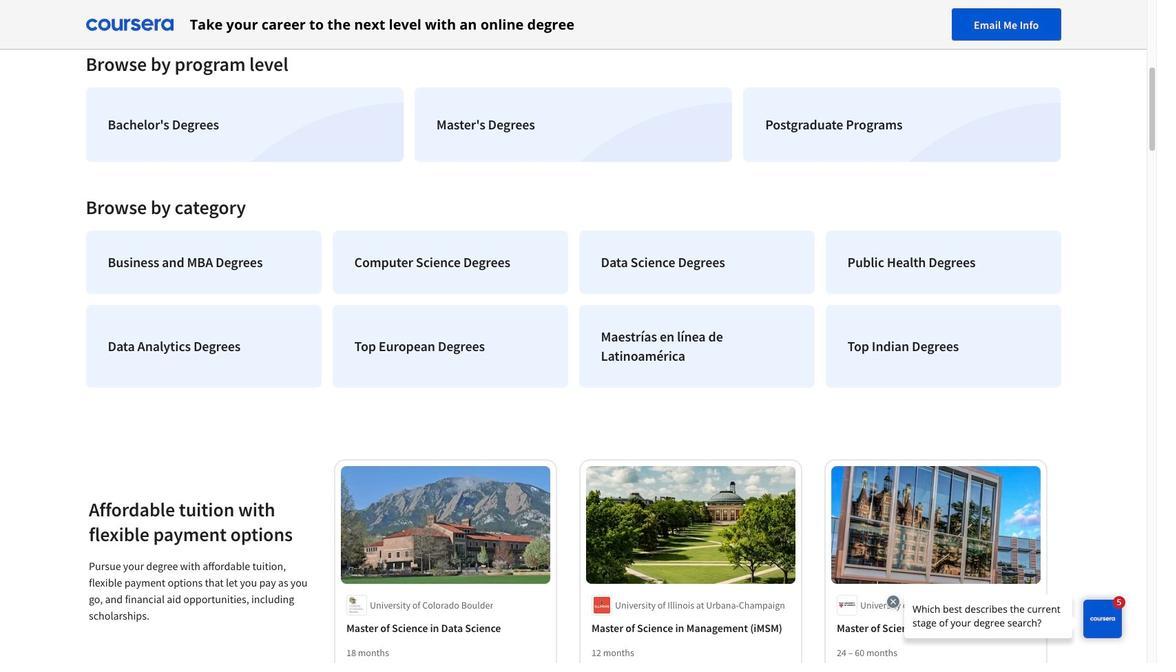 Task type: describe. For each thing, give the bounding box(es) containing it.
2 list from the top
[[80, 225, 1067, 393]]

coursera image
[[86, 13, 173, 35]]

1 list from the top
[[80, 82, 1067, 167]]



Task type: vqa. For each thing, say whether or not it's contained in the screenshot.
the bottom list
yes



Task type: locate. For each thing, give the bounding box(es) containing it.
0 vertical spatial list
[[80, 82, 1067, 167]]

list
[[80, 82, 1067, 167], [80, 225, 1067, 393]]

1 vertical spatial list
[[80, 225, 1067, 393]]



